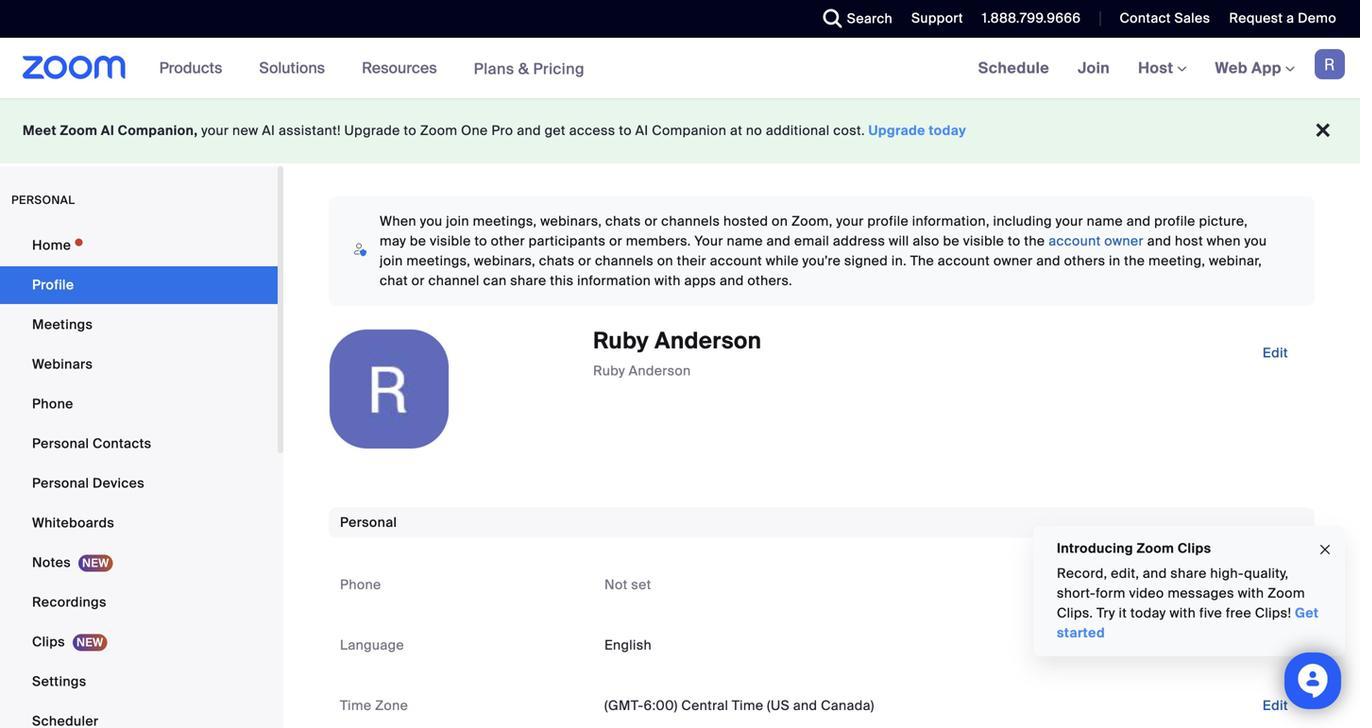 Task type: locate. For each thing, give the bounding box(es) containing it.
personal contacts link
[[0, 425, 278, 463]]

0 vertical spatial personal
[[32, 435, 89, 453]]

0 horizontal spatial account
[[710, 252, 763, 270]]

your up address
[[837, 213, 864, 230]]

contacts
[[93, 435, 152, 453]]

settings link
[[0, 663, 278, 701]]

add phone number
[[1174, 577, 1300, 594]]

upgrade
[[345, 122, 400, 139], [869, 122, 926, 139]]

also
[[913, 232, 940, 250]]

the inside and host when you join meetings, webinars, chats or channels on their account while you're signed in. the account owner and others in the meeting, webinar, chat or channel can share this information with apps and others.
[[1125, 252, 1146, 270]]

phone up language in the left bottom of the page
[[340, 577, 381, 594]]

your inside meet zoom ai companion, footer
[[201, 122, 229, 139]]

access
[[570, 122, 616, 139]]

or up the information
[[610, 232, 623, 250]]

3 edit button from the top
[[1248, 691, 1304, 722]]

or right chat
[[412, 272, 425, 290]]

clips up the settings
[[32, 634, 65, 651]]

meetings, inside and host when you join meetings, webinars, chats or channels on their account while you're signed in. the account owner and others in the meeting, webinar, chat or channel can share this information with apps and others.
[[407, 252, 471, 270]]

today
[[929, 122, 967, 139], [1131, 605, 1167, 622]]

join
[[446, 213, 470, 230], [380, 252, 403, 270]]

upgrade down product information navigation
[[345, 122, 400, 139]]

share right can
[[511, 272, 547, 290]]

(us
[[768, 697, 790, 715]]

additional
[[766, 122, 830, 139]]

1 horizontal spatial chats
[[606, 213, 641, 230]]

1 horizontal spatial ai
[[262, 122, 275, 139]]

join
[[1078, 58, 1111, 78]]

0 vertical spatial today
[[929, 122, 967, 139]]

webinars, down other
[[474, 252, 536, 270]]

profile up will
[[868, 213, 909, 230]]

1 horizontal spatial meetings,
[[473, 213, 537, 230]]

share
[[511, 272, 547, 290], [1171, 565, 1208, 583]]

2 horizontal spatial phone
[[1203, 577, 1244, 594]]

your up account owner link
[[1056, 213, 1084, 230]]

on inside and host when you join meetings, webinars, chats or channels on their account while you're signed in. the account owner and others in the meeting, webinar, chat or channel can share this information with apps and others.
[[658, 252, 674, 270]]

0 horizontal spatial time
[[340, 697, 372, 715]]

meetings navigation
[[965, 38, 1361, 100]]

today inside meet zoom ai companion, footer
[[929, 122, 967, 139]]

to
[[404, 122, 417, 139], [619, 122, 632, 139], [475, 232, 488, 250], [1008, 232, 1021, 250]]

0 vertical spatial with
[[655, 272, 681, 290]]

0 vertical spatial name
[[1088, 213, 1124, 230]]

edit,
[[1112, 565, 1140, 583]]

webinars, inside and host when you join meetings, webinars, chats or channels on their account while you're signed in. the account owner and others in the meeting, webinar, chat or channel can share this information with apps and others.
[[474, 252, 536, 270]]

channels inside and host when you join meetings, webinars, chats or channels on their account while you're signed in. the account owner and others in the meeting, webinar, chat or channel can share this information with apps and others.
[[595, 252, 654, 270]]

zoom
[[60, 122, 98, 139], [420, 122, 458, 139], [1137, 540, 1175, 558], [1268, 585, 1306, 603]]

1 horizontal spatial join
[[446, 213, 470, 230]]

1 vertical spatial personal
[[32, 475, 89, 492]]

on down members.
[[658, 252, 674, 270]]

support link
[[898, 0, 969, 38], [912, 9, 964, 27]]

time
[[340, 697, 372, 715], [732, 697, 764, 715]]

phone down webinars
[[32, 396, 73, 413]]

2 horizontal spatial with
[[1239, 585, 1265, 603]]

and inside record, edit, and share high-quality, short-form video messages with zoom clips. try it today with five free clips!
[[1144, 565, 1168, 583]]

plans & pricing
[[474, 59, 585, 79]]

0 horizontal spatial on
[[658, 252, 674, 270]]

plans & pricing link
[[474, 59, 585, 79], [474, 59, 585, 79]]

demo
[[1299, 9, 1337, 27]]

1 horizontal spatial be
[[944, 232, 960, 250]]

the right the in
[[1125, 252, 1146, 270]]

chats up this
[[539, 252, 575, 270]]

visible up channel
[[430, 232, 471, 250]]

time left (us
[[732, 697, 764, 715]]

1 horizontal spatial account
[[938, 252, 991, 270]]

2 ruby from the top
[[594, 362, 626, 380]]

join inside when you join meetings, webinars, chats or channels hosted on zoom, your profile information, including your name and profile picture, may be visible to other participants or members. your name and email address will also be visible to the
[[446, 213, 470, 230]]

your left new
[[201, 122, 229, 139]]

visible down information,
[[964, 232, 1005, 250]]

visible
[[430, 232, 471, 250], [964, 232, 1005, 250]]

1 vertical spatial meetings,
[[407, 252, 471, 270]]

1 horizontal spatial on
[[772, 213, 788, 230]]

and up video
[[1144, 565, 1168, 583]]

0 vertical spatial chats
[[606, 213, 641, 230]]

address
[[833, 232, 886, 250]]

chat
[[380, 272, 408, 290]]

0 horizontal spatial with
[[655, 272, 681, 290]]

devices
[[93, 475, 145, 492]]

1 vertical spatial join
[[380, 252, 403, 270]]

1 vertical spatial name
[[727, 232, 763, 250]]

be right may
[[410, 232, 427, 250]]

join link
[[1064, 38, 1125, 98]]

to down resources "dropdown button"
[[404, 122, 417, 139]]

chats up members.
[[606, 213, 641, 230]]

apps
[[685, 272, 717, 290]]

clips link
[[0, 624, 278, 662]]

phone inside button
[[1203, 577, 1244, 594]]

canada)
[[821, 697, 875, 715]]

with up free
[[1239, 585, 1265, 603]]

and right apps
[[720, 272, 744, 290]]

today down video
[[1131, 605, 1167, 622]]

1 horizontal spatial with
[[1170, 605, 1197, 622]]

1 horizontal spatial webinars,
[[541, 213, 602, 230]]

profile up host
[[1155, 213, 1196, 230]]

you up webinar, at the top right
[[1245, 232, 1268, 250]]

1 horizontal spatial today
[[1131, 605, 1167, 622]]

0 vertical spatial meetings,
[[473, 213, 537, 230]]

1 be from the left
[[410, 232, 427, 250]]

0 horizontal spatial upgrade
[[345, 122, 400, 139]]

0 horizontal spatial visible
[[430, 232, 471, 250]]

join down may
[[380, 252, 403, 270]]

you inside when you join meetings, webinars, chats or channels hosted on zoom, your profile information, including your name and profile picture, may be visible to other participants or members. your name and email address will also be visible to the
[[420, 213, 443, 230]]

will
[[889, 232, 910, 250]]

1 vertical spatial edit button
[[1248, 631, 1304, 661]]

you
[[420, 213, 443, 230], [1245, 232, 1268, 250]]

profile
[[32, 276, 74, 294]]

name down hosted
[[727, 232, 763, 250]]

owner up the in
[[1105, 232, 1144, 250]]

your
[[695, 232, 724, 250]]

with down the "messages"
[[1170, 605, 1197, 622]]

1 vertical spatial the
[[1125, 252, 1146, 270]]

meetings, inside when you join meetings, webinars, chats or channels hosted on zoom, your profile information, including your name and profile picture, may be visible to other participants or members. your name and email address will also be visible to the
[[473, 213, 537, 230]]

1 horizontal spatial name
[[1088, 213, 1124, 230]]

0 horizontal spatial meetings,
[[407, 252, 471, 270]]

ai left companion,
[[101, 122, 114, 139]]

1 vertical spatial webinars,
[[474, 252, 536, 270]]

picture,
[[1200, 213, 1249, 230]]

(gmt-
[[605, 697, 644, 715]]

1 horizontal spatial visible
[[964, 232, 1005, 250]]

1 horizontal spatial you
[[1245, 232, 1268, 250]]

1 time from the left
[[340, 697, 372, 715]]

0 horizontal spatial webinars,
[[474, 252, 536, 270]]

2 edit from the top
[[1264, 637, 1289, 654]]

personal devices
[[32, 475, 145, 492]]

1 horizontal spatial profile
[[1155, 213, 1196, 230]]

with
[[655, 272, 681, 290], [1239, 585, 1265, 603], [1170, 605, 1197, 622]]

2 horizontal spatial your
[[1056, 213, 1084, 230]]

banner containing products
[[0, 38, 1361, 100]]

personal contacts
[[32, 435, 152, 453]]

and left others
[[1037, 252, 1061, 270]]

1.888.799.9666 button
[[969, 0, 1086, 38], [983, 9, 1082, 27]]

personal for personal contacts
[[32, 435, 89, 453]]

zoom left "one"
[[420, 122, 458, 139]]

1 upgrade from the left
[[345, 122, 400, 139]]

2 vertical spatial edit button
[[1248, 691, 1304, 722]]

2 vertical spatial with
[[1170, 605, 1197, 622]]

zone
[[375, 697, 408, 715]]

0 vertical spatial share
[[511, 272, 547, 290]]

channels inside when you join meetings, webinars, chats or channels hosted on zoom, your profile information, including your name and profile picture, may be visible to other participants or members. your name and email address will also be visible to the
[[662, 213, 720, 230]]

owner down including
[[994, 252, 1033, 270]]

1 vertical spatial on
[[658, 252, 674, 270]]

personal menu menu
[[0, 227, 278, 729]]

1 vertical spatial share
[[1171, 565, 1208, 583]]

1 horizontal spatial channels
[[662, 213, 720, 230]]

search button
[[810, 0, 898, 38]]

1.888.799.9666 button up schedule link
[[983, 9, 1082, 27]]

0 vertical spatial join
[[446, 213, 470, 230]]

ruby anderson ruby anderson
[[594, 327, 762, 380]]

name
[[1088, 213, 1124, 230], [727, 232, 763, 250]]

meetings, up channel
[[407, 252, 471, 270]]

0 vertical spatial edit
[[1264, 344, 1289, 362]]

0 horizontal spatial ai
[[101, 122, 114, 139]]

join right when
[[446, 213, 470, 230]]

0 horizontal spatial your
[[201, 122, 229, 139]]

1 horizontal spatial time
[[732, 697, 764, 715]]

0 horizontal spatial clips
[[32, 634, 65, 651]]

0 horizontal spatial chats
[[539, 252, 575, 270]]

0 horizontal spatial be
[[410, 232, 427, 250]]

banner
[[0, 38, 1361, 100]]

your
[[201, 122, 229, 139], [837, 213, 864, 230], [1056, 213, 1084, 230]]

request a demo link
[[1216, 0, 1361, 38], [1230, 9, 1337, 27]]

account
[[1049, 232, 1102, 250], [710, 252, 763, 270], [938, 252, 991, 270]]

2 horizontal spatial account
[[1049, 232, 1102, 250]]

2 vertical spatial personal
[[340, 514, 397, 532]]

0 vertical spatial channels
[[662, 213, 720, 230]]

0 horizontal spatial the
[[1025, 232, 1046, 250]]

0 horizontal spatial today
[[929, 122, 967, 139]]

webinars
[[32, 356, 93, 373]]

name up account owner link
[[1088, 213, 1124, 230]]

2 visible from the left
[[964, 232, 1005, 250]]

english
[[605, 637, 652, 654]]

1 vertical spatial clips
[[32, 634, 65, 651]]

share up the "messages"
[[1171, 565, 1208, 583]]

1 vertical spatial with
[[1239, 585, 1265, 603]]

and up account owner link
[[1127, 213, 1151, 230]]

you right when
[[420, 213, 443, 230]]

on inside when you join meetings, webinars, chats or channels hosted on zoom, your profile information, including your name and profile picture, may be visible to other participants or members. your name and email address will also be visible to the
[[772, 213, 788, 230]]

0 vertical spatial on
[[772, 213, 788, 230]]

0 horizontal spatial join
[[380, 252, 403, 270]]

0 vertical spatial you
[[420, 213, 443, 230]]

1 horizontal spatial share
[[1171, 565, 1208, 583]]

profile link
[[0, 267, 278, 304]]

3 edit from the top
[[1264, 697, 1289, 715]]

0 horizontal spatial channels
[[595, 252, 654, 270]]

0 vertical spatial anderson
[[655, 327, 762, 356]]

2 horizontal spatial ai
[[636, 122, 649, 139]]

meetings, up other
[[473, 213, 537, 230]]

upgrade right cost.
[[869, 122, 926, 139]]

contact sales link
[[1106, 0, 1216, 38], [1120, 9, 1211, 27]]

phone
[[32, 396, 73, 413], [340, 577, 381, 594], [1203, 577, 1244, 594]]

time left zone
[[340, 697, 372, 715]]

clips
[[1178, 540, 1212, 558], [32, 634, 65, 651]]

0 vertical spatial owner
[[1105, 232, 1144, 250]]

2 edit button from the top
[[1248, 631, 1304, 661]]

be down information,
[[944, 232, 960, 250]]

or
[[645, 213, 658, 230], [610, 232, 623, 250], [579, 252, 592, 270], [412, 272, 425, 290]]

can
[[483, 272, 507, 290]]

meetings
[[32, 316, 93, 334]]

1 vertical spatial edit
[[1264, 637, 1289, 654]]

a
[[1287, 9, 1295, 27]]

resources button
[[362, 38, 446, 98]]

owner
[[1105, 232, 1144, 250], [994, 252, 1033, 270]]

language
[[340, 637, 404, 654]]

contact sales
[[1120, 9, 1211, 27]]

and left get on the top left
[[517, 122, 541, 139]]

on left "zoom,"
[[772, 213, 788, 230]]

add phone number button
[[1158, 570, 1316, 601]]

edit user photo image
[[374, 381, 405, 398]]

and inside meet zoom ai companion, footer
[[517, 122, 541, 139]]

1 visible from the left
[[430, 232, 471, 250]]

it
[[1119, 605, 1128, 622]]

account down your at right top
[[710, 252, 763, 270]]

1 vertical spatial ruby
[[594, 362, 626, 380]]

the down including
[[1025, 232, 1046, 250]]

1 vertical spatial you
[[1245, 232, 1268, 250]]

1 vertical spatial today
[[1131, 605, 1167, 622]]

2 upgrade from the left
[[869, 122, 926, 139]]

3 ai from the left
[[636, 122, 649, 139]]

share inside record, edit, and share high-quality, short-form video messages with zoom clips. try it today with five free clips!
[[1171, 565, 1208, 583]]

1 edit from the top
[[1264, 344, 1289, 362]]

2 vertical spatial edit
[[1264, 697, 1289, 715]]

1 vertical spatial chats
[[539, 252, 575, 270]]

0 horizontal spatial you
[[420, 213, 443, 230]]

0 horizontal spatial share
[[511, 272, 547, 290]]

phone up five
[[1203, 577, 1244, 594]]

1 vertical spatial owner
[[994, 252, 1033, 270]]

0 horizontal spatial profile
[[868, 213, 909, 230]]

home link
[[0, 227, 278, 265]]

with down their
[[655, 272, 681, 290]]

and up while
[[767, 232, 791, 250]]

hosted
[[724, 213, 769, 230]]

close image
[[1318, 539, 1334, 561]]

1 horizontal spatial the
[[1125, 252, 1146, 270]]

introducing zoom clips
[[1058, 540, 1212, 558]]

host
[[1139, 58, 1178, 78]]

1 edit button from the top
[[1248, 338, 1304, 369]]

pro
[[492, 122, 514, 139]]

meetings,
[[473, 213, 537, 230], [407, 252, 471, 270]]

account right the
[[938, 252, 991, 270]]

ai left companion
[[636, 122, 649, 139]]

1 horizontal spatial upgrade
[[869, 122, 926, 139]]

phone inside personal menu menu
[[32, 396, 73, 413]]

channels up your at right top
[[662, 213, 720, 230]]

new
[[233, 122, 259, 139]]

channel
[[429, 272, 480, 290]]

zoom up "clips!"
[[1268, 585, 1306, 603]]

0 vertical spatial edit button
[[1248, 338, 1304, 369]]

1 horizontal spatial clips
[[1178, 540, 1212, 558]]

0 horizontal spatial phone
[[32, 396, 73, 413]]

or up members.
[[645, 213, 658, 230]]

0 vertical spatial ruby
[[594, 327, 649, 356]]

0 horizontal spatial owner
[[994, 252, 1033, 270]]

the
[[911, 252, 935, 270]]

chats inside when you join meetings, webinars, chats or channels hosted on zoom, your profile information, including your name and profile picture, may be visible to other participants or members. your name and email address will also be visible to the
[[606, 213, 641, 230]]

0 vertical spatial the
[[1025, 232, 1046, 250]]

ai right new
[[262, 122, 275, 139]]

today up information,
[[929, 122, 967, 139]]

personal
[[32, 435, 89, 453], [32, 475, 89, 492], [340, 514, 397, 532]]

edit button for english
[[1248, 631, 1304, 661]]

account up others
[[1049, 232, 1102, 250]]

0 vertical spatial webinars,
[[541, 213, 602, 230]]

webinars, up participants
[[541, 213, 602, 230]]

clips up the add at the bottom right
[[1178, 540, 1212, 558]]

the inside when you join meetings, webinars, chats or channels hosted on zoom, your profile information, including your name and profile picture, may be visible to other participants or members. your name and email address will also be visible to the
[[1025, 232, 1046, 250]]

1 vertical spatial channels
[[595, 252, 654, 270]]

record,
[[1058, 565, 1108, 583]]

channels up the information
[[595, 252, 654, 270]]

ai
[[101, 122, 114, 139], [262, 122, 275, 139], [636, 122, 649, 139]]

&
[[519, 59, 530, 79]]



Task type: vqa. For each thing, say whether or not it's contained in the screenshot.
Plans
yes



Task type: describe. For each thing, give the bounding box(es) containing it.
time zone
[[340, 697, 408, 715]]

to down including
[[1008, 232, 1021, 250]]

products button
[[159, 38, 231, 98]]

(gmt-6:00) central time (us and canada)
[[605, 697, 875, 715]]

web
[[1216, 58, 1248, 78]]

pricing
[[533, 59, 585, 79]]

zoom logo image
[[23, 56, 126, 79]]

today inside record, edit, and share high-quality, short-form video messages with zoom clips. try it today with five free clips!
[[1131, 605, 1167, 622]]

support
[[912, 9, 964, 27]]

2 profile from the left
[[1155, 213, 1196, 230]]

get started link
[[1058, 605, 1320, 642]]

whiteboards
[[32, 515, 115, 532]]

personal for personal devices
[[32, 475, 89, 492]]

email
[[795, 232, 830, 250]]

webinars link
[[0, 346, 278, 384]]

1 ai from the left
[[101, 122, 114, 139]]

products
[[159, 58, 222, 78]]

clips!
[[1256, 605, 1292, 622]]

you're
[[803, 252, 841, 270]]

1 horizontal spatial owner
[[1105, 232, 1144, 250]]

edit button for (gmt-6:00) central time (us and canada)
[[1248, 691, 1304, 722]]

host button
[[1139, 58, 1188, 78]]

zoom up edit,
[[1137, 540, 1175, 558]]

notes
[[32, 554, 71, 572]]

webinar,
[[1210, 252, 1263, 270]]

while
[[766, 252, 799, 270]]

sales
[[1175, 9, 1211, 27]]

to left other
[[475, 232, 488, 250]]

and right (us
[[794, 697, 818, 715]]

1 horizontal spatial your
[[837, 213, 864, 230]]

not set
[[605, 577, 652, 594]]

personal
[[11, 193, 75, 207]]

1.888.799.9666 button up the 'schedule'
[[969, 0, 1086, 38]]

including
[[994, 213, 1053, 230]]

meetings link
[[0, 306, 278, 344]]

account owner link
[[1049, 232, 1144, 250]]

not
[[605, 577, 628, 594]]

to right access
[[619, 122, 632, 139]]

no
[[747, 122, 763, 139]]

product information navigation
[[145, 38, 599, 100]]

zoom right meet
[[60, 122, 98, 139]]

schedule link
[[965, 38, 1064, 98]]

upgrade today link
[[869, 122, 967, 139]]

edit for (gmt-6:00) central time (us and canada)
[[1264, 697, 1289, 715]]

zoom,
[[792, 213, 833, 230]]

with inside and host when you join meetings, webinars, chats or channels on their account while you're signed in. the account owner and others in the meeting, webinar, chat or channel can share this information with apps and others.
[[655, 272, 681, 290]]

home
[[32, 237, 71, 254]]

in.
[[892, 252, 907, 270]]

companion
[[652, 122, 727, 139]]

quality,
[[1245, 565, 1289, 583]]

2 ai from the left
[[262, 122, 275, 139]]

get
[[1296, 605, 1320, 622]]

1 vertical spatial anderson
[[629, 362, 691, 380]]

0 vertical spatial clips
[[1178, 540, 1212, 558]]

number
[[1248, 577, 1300, 594]]

chats inside and host when you join meetings, webinars, chats or channels on their account while you're signed in. the account owner and others in the meeting, webinar, chat or channel can share this information with apps and others.
[[539, 252, 575, 270]]

user photo image
[[330, 330, 449, 449]]

meet zoom ai companion, footer
[[0, 98, 1361, 164]]

0 horizontal spatial name
[[727, 232, 763, 250]]

schedule
[[979, 58, 1050, 78]]

zoom inside record, edit, and share high-quality, short-form video messages with zoom clips. try it today with five free clips!
[[1268, 585, 1306, 603]]

contact
[[1120, 9, 1172, 27]]

five
[[1200, 605, 1223, 622]]

resources
[[362, 58, 437, 78]]

information,
[[913, 213, 990, 230]]

clips inside clips link
[[32, 634, 65, 651]]

edit for english
[[1264, 637, 1289, 654]]

account owner
[[1049, 232, 1144, 250]]

messages
[[1168, 585, 1235, 603]]

profile picture image
[[1316, 49, 1346, 79]]

video
[[1130, 585, 1165, 603]]

web app
[[1216, 58, 1282, 78]]

1 profile from the left
[[868, 213, 909, 230]]

recordings
[[32, 594, 107, 611]]

clips.
[[1058, 605, 1094, 622]]

meet zoom ai companion, your new ai assistant! upgrade to zoom one pro and get access to ai companion at no additional cost. upgrade today
[[23, 122, 967, 139]]

members.
[[626, 232, 691, 250]]

when
[[1208, 232, 1242, 250]]

try
[[1097, 605, 1116, 622]]

2 be from the left
[[944, 232, 960, 250]]

in
[[1110, 252, 1121, 270]]

others.
[[748, 272, 793, 290]]

introducing
[[1058, 540, 1134, 558]]

information
[[578, 272, 651, 290]]

1.888.799.9666
[[983, 9, 1082, 27]]

form
[[1096, 585, 1126, 603]]

1 ruby from the top
[[594, 327, 649, 356]]

or down participants
[[579, 252, 592, 270]]

personal devices link
[[0, 465, 278, 503]]

signed
[[845, 252, 889, 270]]

2 time from the left
[[732, 697, 764, 715]]

short-
[[1058, 585, 1096, 603]]

others
[[1065, 252, 1106, 270]]

other
[[491, 232, 525, 250]]

request a demo
[[1230, 9, 1337, 27]]

share inside and host when you join meetings, webinars, chats or channels on their account while you're signed in. the account owner and others in the meeting, webinar, chat or channel can share this information with apps and others.
[[511, 272, 547, 290]]

you inside and host when you join meetings, webinars, chats or channels on their account while you're signed in. the account owner and others in the meeting, webinar, chat or channel can share this information with apps and others.
[[1245, 232, 1268, 250]]

search
[[848, 10, 893, 27]]

plans
[[474, 59, 515, 79]]

webinars, inside when you join meetings, webinars, chats or channels hosted on zoom, your profile information, including your name and profile picture, may be visible to other participants or members. your name and email address will also be visible to the
[[541, 213, 602, 230]]

central
[[682, 697, 729, 715]]

solutions button
[[259, 38, 334, 98]]

request
[[1230, 9, 1284, 27]]

web app button
[[1216, 58, 1296, 78]]

participants
[[529, 232, 606, 250]]

6:00)
[[644, 697, 678, 715]]

solutions
[[259, 58, 325, 78]]

set
[[632, 577, 652, 594]]

join inside and host when you join meetings, webinars, chats or channels on their account while you're signed in. the account owner and others in the meeting, webinar, chat or channel can share this information with apps and others.
[[380, 252, 403, 270]]

1 horizontal spatial phone
[[340, 577, 381, 594]]

assistant!
[[279, 122, 341, 139]]

when you join meetings, webinars, chats or channels hosted on zoom, your profile information, including your name and profile picture, may be visible to other participants or members. your name and email address will also be visible to the
[[380, 213, 1249, 250]]

owner inside and host when you join meetings, webinars, chats or channels on their account while you're signed in. the account owner and others in the meeting, webinar, chat or channel can share this information with apps and others.
[[994, 252, 1033, 270]]

recordings link
[[0, 584, 278, 622]]

and up meeting,
[[1148, 232, 1172, 250]]

when
[[380, 213, 417, 230]]

free
[[1227, 605, 1252, 622]]



